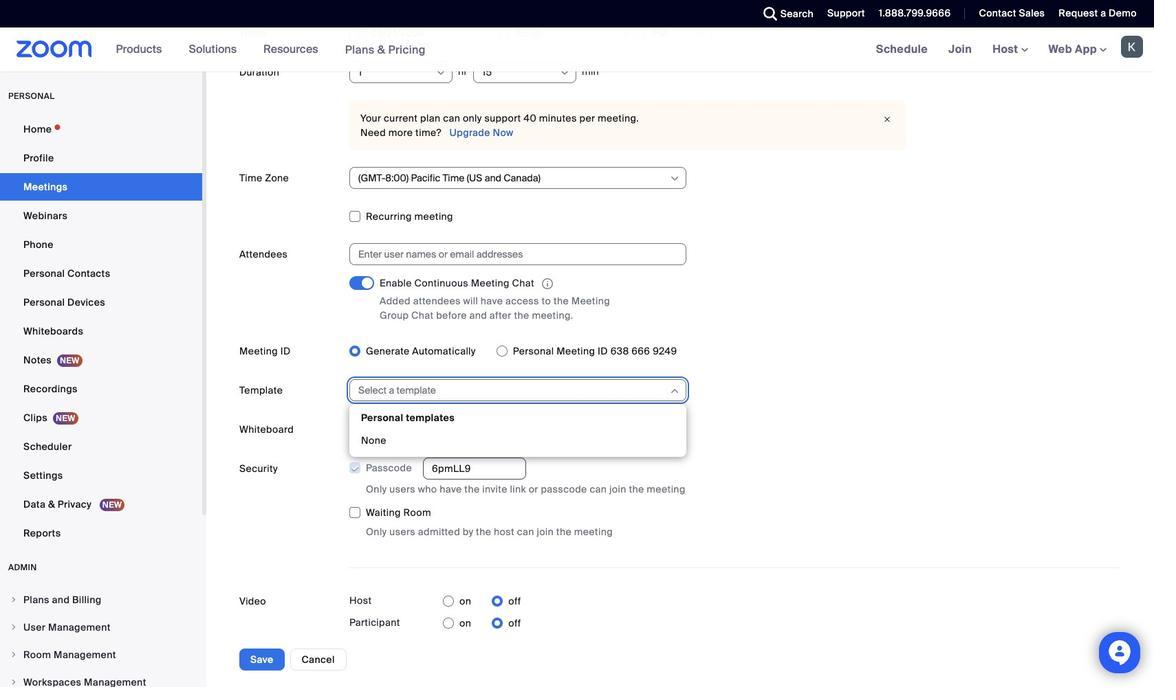 Task type: describe. For each thing, give the bounding box(es) containing it.
notes link
[[0, 347, 202, 374]]

join link
[[938, 28, 982, 72]]

webinars
[[23, 210, 68, 222]]

room management menu item
[[0, 642, 202, 669]]

recurring meeting
[[366, 210, 453, 223]]

before
[[436, 310, 467, 322]]

scheduler link
[[0, 433, 202, 461]]

home link
[[0, 116, 202, 143]]

2 right image from the top
[[10, 679, 18, 687]]

plans & pricing
[[345, 42, 426, 57]]

host button
[[993, 42, 1028, 56]]

whiteboards
[[23, 325, 83, 338]]

show options image
[[435, 67, 446, 78]]

plans for plans and billing
[[23, 594, 49, 607]]

profile link
[[0, 144, 202, 172]]

security group
[[349, 458, 1121, 540]]

40
[[524, 112, 537, 124]]

or
[[529, 484, 538, 496]]

schedule
[[876, 42, 928, 56]]

meeting. inside your current plan can only support 40 minutes per meeting. need more time? upgrade now
[[598, 112, 639, 124]]

plans and billing
[[23, 594, 102, 607]]

personal templates
[[361, 412, 455, 425]]

cancel
[[302, 654, 335, 666]]

zone
[[265, 172, 289, 184]]

added
[[380, 295, 411, 308]]

generate
[[366, 345, 410, 358]]

admin
[[8, 563, 37, 574]]

have for the
[[440, 484, 462, 496]]

only users who have the invite link or passcode can join the meeting
[[366, 484, 685, 496]]

link
[[510, 484, 526, 496]]

chat inside application
[[512, 277, 534, 290]]

meeting inside added attendees will have access to the meeting group chat before and after the meeting.
[[571, 295, 610, 308]]

recurring
[[366, 210, 412, 223]]

zoom logo image
[[17, 41, 92, 58]]

1 horizontal spatial meeting
[[574, 526, 613, 539]]

personal contacts
[[23, 268, 110, 280]]

and inside plans and billing menu item
[[52, 594, 70, 607]]

time?
[[415, 127, 441, 139]]

duration
[[239, 66, 279, 78]]

plan
[[420, 112, 440, 124]]

enable
[[380, 277, 412, 290]]

clips
[[23, 412, 47, 424]]

users for who
[[389, 484, 415, 496]]

app
[[1075, 42, 1097, 56]]

1 vertical spatial can
[[590, 484, 607, 496]]

select meeting template text field
[[358, 380, 669, 401]]

contact sales
[[979, 7, 1045, 19]]

schedule link
[[866, 28, 938, 72]]

billing
[[72, 594, 102, 607]]

host inside meetings navigation
[[993, 42, 1021, 56]]

management for user management
[[48, 622, 111, 634]]

templates
[[406, 412, 455, 425]]

right image inside plans and billing menu item
[[10, 596, 18, 605]]

0 vertical spatial meeting
[[414, 210, 453, 223]]

0 horizontal spatial host
[[349, 595, 372, 607]]

when
[[239, 27, 266, 39]]

to
[[542, 295, 551, 308]]

0 vertical spatial show options image
[[559, 67, 570, 78]]

room inside security group
[[403, 507, 431, 520]]

save button
[[239, 649, 284, 671]]

your current plan can only support 40 minutes per meeting. need more time? upgrade now
[[360, 112, 639, 139]]

products button
[[116, 28, 168, 72]]

personal contacts link
[[0, 260, 202, 287]]

a
[[1101, 7, 1106, 19]]

continuous
[[414, 277, 468, 290]]

data & privacy
[[23, 499, 94, 511]]

contacts
[[67, 268, 110, 280]]

who
[[418, 484, 437, 496]]

638
[[611, 345, 629, 358]]

& for privacy
[[48, 499, 55, 511]]

invite
[[482, 484, 507, 496]]

waiting room
[[366, 507, 431, 520]]

meeting. inside added attendees will have access to the meeting group chat before and after the meeting.
[[532, 310, 573, 322]]

passcode
[[541, 484, 587, 496]]

data & privacy link
[[0, 491, 202, 519]]

added attendees will have access to the meeting group chat before and after the meeting.
[[380, 295, 610, 322]]

phone link
[[0, 231, 202, 259]]

meetings link
[[0, 173, 202, 201]]

time zone
[[239, 172, 289, 184]]

0 horizontal spatial join
[[537, 526, 554, 539]]

personal devices
[[23, 296, 105, 309]]

off for participant
[[508, 618, 521, 630]]

will
[[463, 295, 478, 308]]

attendees
[[413, 295, 461, 308]]

template
[[239, 385, 283, 397]]

hide options image
[[669, 386, 680, 397]]

only users admitted by the host can join the meeting
[[366, 526, 613, 539]]

right image for room management
[[10, 651, 18, 660]]

personal for personal contacts
[[23, 268, 65, 280]]

only for only users admitted by the host can join the meeting
[[366, 526, 387, 539]]

9249
[[653, 345, 677, 358]]

recordings
[[23, 383, 78, 395]]

user management
[[23, 622, 111, 634]]

time
[[239, 172, 262, 184]]

request a demo
[[1059, 7, 1137, 19]]

scheduler
[[23, 441, 72, 453]]

close image
[[879, 113, 895, 127]]

whiteboards link
[[0, 318, 202, 345]]

user management menu item
[[0, 615, 202, 641]]

management for room management
[[54, 649, 116, 662]]

web app button
[[1049, 42, 1107, 56]]

your
[[360, 112, 381, 124]]

minutes
[[539, 112, 577, 124]]

meeting id
[[239, 345, 291, 358]]

access
[[505, 295, 539, 308]]

personal
[[8, 91, 55, 102]]

home
[[23, 123, 52, 135]]



Task type: locate. For each thing, give the bounding box(es) containing it.
whiteboard inside button
[[400, 424, 455, 436]]

enable continuous meeting chat application
[[380, 276, 641, 292]]

participant
[[349, 617, 400, 629]]

1 horizontal spatial and
[[469, 310, 487, 322]]

meeting. down to
[[532, 310, 573, 322]]

phone
[[23, 239, 53, 251]]

can right host
[[517, 526, 534, 539]]

id up template
[[280, 345, 291, 358]]

1 vertical spatial right image
[[10, 679, 18, 687]]

1 id from the left
[[280, 345, 291, 358]]

personal for personal meeting id 638 666 9249
[[513, 345, 554, 358]]

1 horizontal spatial host
[[993, 42, 1021, 56]]

have inside added attendees will have access to the meeting group chat before and after the meeting.
[[481, 295, 503, 308]]

by
[[463, 526, 473, 539]]

add whiteboard
[[376, 424, 455, 436]]

& inside product information navigation
[[377, 42, 385, 57]]

settings
[[23, 470, 63, 482]]

upgrade
[[450, 127, 490, 139]]

recordings link
[[0, 376, 202, 403]]

cancel button
[[290, 649, 346, 671]]

more
[[388, 127, 413, 139]]

resources button
[[263, 28, 324, 72]]

2 whiteboard from the left
[[400, 424, 455, 436]]

list box
[[353, 408, 683, 454]]

video
[[239, 596, 266, 608]]

1 horizontal spatial chat
[[512, 277, 534, 290]]

plans & pricing link
[[345, 42, 426, 57], [345, 42, 426, 57]]

personal up select meeting template text box
[[513, 345, 554, 358]]

0 vertical spatial management
[[48, 622, 111, 634]]

chat inside added attendees will have access to the meeting group chat before and after the meeting.
[[411, 310, 434, 322]]

admitted
[[418, 526, 460, 539]]

whiteboard
[[239, 424, 294, 436], [400, 424, 455, 436]]

on up the participant option group
[[459, 596, 471, 608]]

meeting
[[471, 277, 510, 290], [571, 295, 610, 308], [239, 345, 278, 358], [557, 345, 595, 358]]

only
[[463, 112, 482, 124]]

personal up none
[[361, 412, 403, 425]]

1 vertical spatial users
[[389, 526, 415, 539]]

on inside host option group
[[459, 596, 471, 608]]

now
[[493, 127, 514, 139]]

1 vertical spatial right image
[[10, 651, 18, 660]]

join right passcode at bottom
[[609, 484, 626, 496]]

and inside added attendees will have access to the meeting group chat before and after the meeting.
[[469, 310, 487, 322]]

meeting
[[414, 210, 453, 223], [647, 484, 685, 496], [574, 526, 613, 539]]

personal for personal templates
[[361, 412, 403, 425]]

the
[[554, 295, 569, 308], [514, 310, 529, 322], [464, 484, 480, 496], [629, 484, 644, 496], [476, 526, 491, 539], [556, 526, 572, 539]]

1 right image from the top
[[10, 596, 18, 605]]

management inside user management menu item
[[48, 622, 111, 634]]

1 vertical spatial show options image
[[669, 173, 680, 184]]

meeting up added attendees will have access to the meeting group chat before and after the meeting.
[[471, 277, 510, 290]]

profile
[[23, 152, 54, 164]]

product information navigation
[[106, 28, 436, 72]]

personal up the whiteboards
[[23, 296, 65, 309]]

management inside room management menu item
[[54, 649, 116, 662]]

management down user management menu item
[[54, 649, 116, 662]]

personal down phone
[[23, 268, 65, 280]]

profile picture image
[[1121, 36, 1143, 58]]

1 vertical spatial room
[[23, 649, 51, 662]]

2 vertical spatial can
[[517, 526, 534, 539]]

& inside personal menu menu
[[48, 499, 55, 511]]

0 vertical spatial right image
[[10, 596, 18, 605]]

2 horizontal spatial meeting
[[647, 484, 685, 496]]

join
[[948, 42, 972, 56]]

1 horizontal spatial have
[[481, 295, 503, 308]]

None text field
[[423, 458, 526, 480]]

1 users from the top
[[389, 484, 415, 496]]

right image inside user management menu item
[[10, 624, 18, 632]]

management down billing
[[48, 622, 111, 634]]

banner containing products
[[0, 28, 1154, 72]]

0 horizontal spatial plans
[[23, 594, 49, 607]]

can inside your current plan can only support 40 minutes per meeting. need more time? upgrade now
[[443, 112, 460, 124]]

resources
[[263, 42, 318, 56]]

request
[[1059, 7, 1098, 19]]

personal inside "link"
[[23, 296, 65, 309]]

Persistent Chat, enter email address,Enter user names or email addresses text field
[[358, 244, 665, 265]]

solutions
[[189, 42, 237, 56]]

none text field inside security group
[[423, 458, 526, 480]]

plans left pricing
[[345, 42, 375, 57]]

and
[[469, 310, 487, 322], [52, 594, 70, 607]]

personal menu menu
[[0, 116, 202, 549]]

select time zone text field
[[358, 168, 669, 188]]

current
[[384, 112, 418, 124]]

0 horizontal spatial room
[[23, 649, 51, 662]]

clips link
[[0, 404, 202, 432]]

can right passcode at bottom
[[590, 484, 607, 496]]

support
[[827, 7, 865, 19]]

right image left user
[[10, 624, 18, 632]]

chat down attendees
[[411, 310, 434, 322]]

1 vertical spatial plans
[[23, 594, 49, 607]]

plans and billing menu item
[[0, 587, 202, 613]]

host
[[993, 42, 1021, 56], [349, 595, 372, 607]]

whiteboard down template
[[239, 424, 294, 436]]

1 horizontal spatial whiteboard
[[400, 424, 455, 436]]

host up participant
[[349, 595, 372, 607]]

& for pricing
[[377, 42, 385, 57]]

1 vertical spatial on
[[459, 618, 471, 630]]

0 vertical spatial room
[[403, 507, 431, 520]]

2 horizontal spatial can
[[590, 484, 607, 496]]

2 id from the left
[[598, 345, 608, 358]]

1 on from the top
[[459, 596, 471, 608]]

menu item
[[0, 670, 202, 688]]

1 only from the top
[[366, 484, 387, 496]]

0 vertical spatial right image
[[10, 624, 18, 632]]

0 vertical spatial can
[[443, 112, 460, 124]]

request a demo link
[[1048, 0, 1154, 28], [1059, 7, 1137, 19]]

waiting
[[366, 507, 401, 520]]

host option group
[[443, 591, 521, 613]]

id left 638 on the right of the page
[[598, 345, 608, 358]]

2 vertical spatial meeting
[[574, 526, 613, 539]]

meeting id option group
[[349, 341, 1121, 363]]

contact sales link
[[969, 0, 1048, 28], [979, 7, 1045, 19]]

1 horizontal spatial room
[[403, 507, 431, 520]]

banner
[[0, 28, 1154, 72]]

0 horizontal spatial &
[[48, 499, 55, 511]]

only for only users who have the invite link or passcode can join the meeting
[[366, 484, 387, 496]]

right image left room management
[[10, 651, 18, 660]]

have right who
[[440, 484, 462, 496]]

0 vertical spatial meeting.
[[598, 112, 639, 124]]

management
[[48, 622, 111, 634], [54, 649, 116, 662]]

1 whiteboard from the left
[[239, 424, 294, 436]]

1 horizontal spatial can
[[517, 526, 534, 539]]

off for host
[[508, 596, 521, 608]]

0 vertical spatial &
[[377, 42, 385, 57]]

1 vertical spatial off
[[508, 618, 521, 630]]

participant option group
[[443, 613, 521, 635]]

meetings navigation
[[866, 28, 1154, 72]]

meeting inside application
[[471, 277, 510, 290]]

learn more about enable continuous meeting chat image
[[538, 278, 557, 290]]

2 users from the top
[[389, 526, 415, 539]]

can left only in the top of the page
[[443, 112, 460, 124]]

&
[[377, 42, 385, 57], [48, 499, 55, 511]]

0 horizontal spatial whiteboard
[[239, 424, 294, 436]]

web app
[[1049, 42, 1097, 56]]

0 vertical spatial chat
[[512, 277, 534, 290]]

and left billing
[[52, 594, 70, 607]]

on for host
[[459, 596, 471, 608]]

0 horizontal spatial can
[[443, 112, 460, 124]]

personal devices link
[[0, 289, 202, 316]]

devices
[[67, 296, 105, 309]]

add
[[378, 424, 397, 436]]

1 vertical spatial join
[[537, 526, 554, 539]]

meeting inside option group
[[557, 345, 595, 358]]

upgrade now link
[[447, 127, 514, 139]]

2 off from the top
[[508, 618, 521, 630]]

settings link
[[0, 462, 202, 490]]

off inside the participant option group
[[508, 618, 521, 630]]

2 right image from the top
[[10, 651, 18, 660]]

1 right image from the top
[[10, 624, 18, 632]]

0 vertical spatial plans
[[345, 42, 375, 57]]

0 horizontal spatial have
[[440, 484, 462, 496]]

meeting left 638 on the right of the page
[[557, 345, 595, 358]]

list box containing personal templates
[[353, 408, 683, 454]]

2 only from the top
[[366, 526, 387, 539]]

users up waiting room
[[389, 484, 415, 496]]

have up after
[[481, 295, 503, 308]]

need
[[360, 127, 386, 139]]

& right data
[[48, 499, 55, 511]]

security
[[239, 463, 278, 475]]

0 horizontal spatial meeting.
[[532, 310, 573, 322]]

1 horizontal spatial meeting.
[[598, 112, 639, 124]]

min
[[582, 65, 599, 78]]

support
[[485, 112, 521, 124]]

have
[[481, 295, 503, 308], [440, 484, 462, 496]]

attendees
[[239, 248, 288, 261]]

on for participant
[[459, 618, 471, 630]]

1.888.799.9666
[[879, 7, 951, 19]]

meetings
[[23, 181, 68, 193]]

off up the participant option group
[[508, 596, 521, 608]]

on inside the participant option group
[[459, 618, 471, 630]]

room down user
[[23, 649, 51, 662]]

1 vertical spatial meeting
[[647, 484, 685, 496]]

0 vertical spatial off
[[508, 596, 521, 608]]

join right host
[[537, 526, 554, 539]]

plans for plans & pricing
[[345, 42, 375, 57]]

room down who
[[403, 507, 431, 520]]

pricing
[[388, 42, 426, 57]]

only up the waiting
[[366, 484, 387, 496]]

1 horizontal spatial plans
[[345, 42, 375, 57]]

whiteboard right add
[[400, 424, 455, 436]]

per
[[579, 112, 595, 124]]

reports
[[23, 528, 61, 540]]

1 vertical spatial meeting.
[[532, 310, 573, 322]]

1 vertical spatial only
[[366, 526, 387, 539]]

room inside menu item
[[23, 649, 51, 662]]

join
[[609, 484, 626, 496], [537, 526, 554, 539]]

host down contact sales
[[993, 42, 1021, 56]]

0 horizontal spatial id
[[280, 345, 291, 358]]

0 vertical spatial and
[[469, 310, 487, 322]]

1 vertical spatial &
[[48, 499, 55, 511]]

only
[[366, 484, 387, 496], [366, 526, 387, 539]]

0 vertical spatial join
[[609, 484, 626, 496]]

meeting up template
[[239, 345, 278, 358]]

off down host option group
[[508, 618, 521, 630]]

admin menu menu
[[0, 587, 202, 688]]

1 vertical spatial chat
[[411, 310, 434, 322]]

users
[[389, 484, 415, 496], [389, 526, 415, 539]]

host
[[494, 526, 514, 539]]

none
[[361, 435, 386, 447]]

personal inside meeting id option group
[[513, 345, 554, 358]]

save
[[250, 654, 273, 666]]

sales
[[1019, 7, 1045, 19]]

chat up access
[[512, 277, 534, 290]]

generate automatically
[[366, 345, 476, 358]]

plans inside product information navigation
[[345, 42, 375, 57]]

options
[[239, 655, 276, 667]]

0 vertical spatial on
[[459, 596, 471, 608]]

enable continuous meeting chat
[[380, 277, 534, 290]]

and down will
[[469, 310, 487, 322]]

personal for personal devices
[[23, 296, 65, 309]]

meeting.
[[598, 112, 639, 124], [532, 310, 573, 322]]

0 horizontal spatial meeting
[[414, 210, 453, 223]]

666
[[632, 345, 650, 358]]

on down host option group
[[459, 618, 471, 630]]

search
[[780, 8, 814, 20]]

automatically
[[412, 345, 476, 358]]

meeting. right per
[[598, 112, 639, 124]]

0 vertical spatial users
[[389, 484, 415, 496]]

2 on from the top
[[459, 618, 471, 630]]

room
[[403, 507, 431, 520], [23, 649, 51, 662]]

products
[[116, 42, 162, 56]]

id inside meeting id option group
[[598, 345, 608, 358]]

0 vertical spatial only
[[366, 484, 387, 496]]

1 horizontal spatial show options image
[[669, 173, 680, 184]]

only down the waiting
[[366, 526, 387, 539]]

group
[[380, 310, 409, 322]]

& left pricing
[[377, 42, 385, 57]]

1 vertical spatial host
[[349, 595, 372, 607]]

1 horizontal spatial &
[[377, 42, 385, 57]]

0 horizontal spatial chat
[[411, 310, 434, 322]]

off inside host option group
[[508, 596, 521, 608]]

support link
[[817, 0, 869, 28], [827, 7, 865, 19]]

1 horizontal spatial join
[[609, 484, 626, 496]]

users for admitted
[[389, 526, 415, 539]]

0 vertical spatial host
[[993, 42, 1021, 56]]

0 horizontal spatial show options image
[[559, 67, 570, 78]]

right image
[[10, 624, 18, 632], [10, 651, 18, 660]]

hr
[[458, 65, 468, 78]]

web
[[1049, 42, 1072, 56]]

1 vertical spatial and
[[52, 594, 70, 607]]

right image for user management
[[10, 624, 18, 632]]

plans inside plans and billing menu item
[[23, 594, 49, 607]]

0 horizontal spatial and
[[52, 594, 70, 607]]

right image inside room management menu item
[[10, 651, 18, 660]]

users down waiting room
[[389, 526, 415, 539]]

right image
[[10, 596, 18, 605], [10, 679, 18, 687]]

1 vertical spatial management
[[54, 649, 116, 662]]

have inside security group
[[440, 484, 462, 496]]

0 vertical spatial have
[[481, 295, 503, 308]]

1 off from the top
[[508, 596, 521, 608]]

plans up user
[[23, 594, 49, 607]]

show options image
[[559, 67, 570, 78], [669, 173, 680, 184]]

1 horizontal spatial id
[[598, 345, 608, 358]]

can
[[443, 112, 460, 124], [590, 484, 607, 496], [517, 526, 534, 539]]

have for access
[[481, 295, 503, 308]]

solutions button
[[189, 28, 243, 72]]

1 vertical spatial have
[[440, 484, 462, 496]]

meeting right to
[[571, 295, 610, 308]]



Task type: vqa. For each thing, say whether or not it's contained in the screenshot.
'Footer'
no



